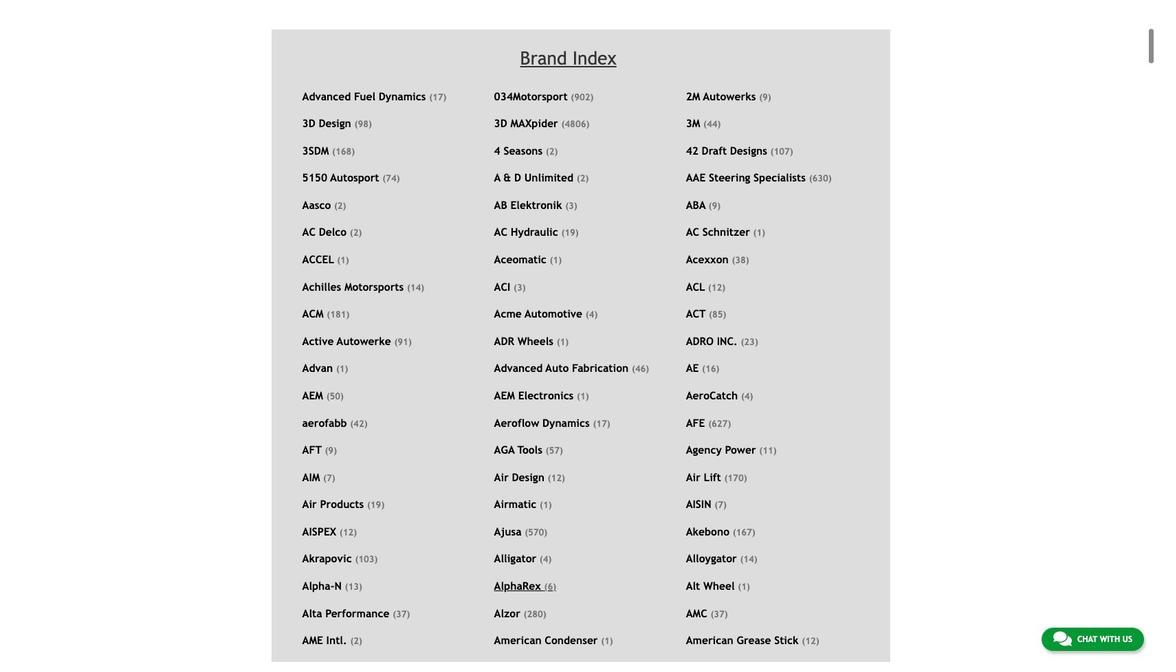 Task type: describe. For each thing, give the bounding box(es) containing it.
comments image
[[1054, 631, 1072, 647]]



Task type: vqa. For each thing, say whether or not it's contained in the screenshot.
comments Image on the bottom of the page
yes



